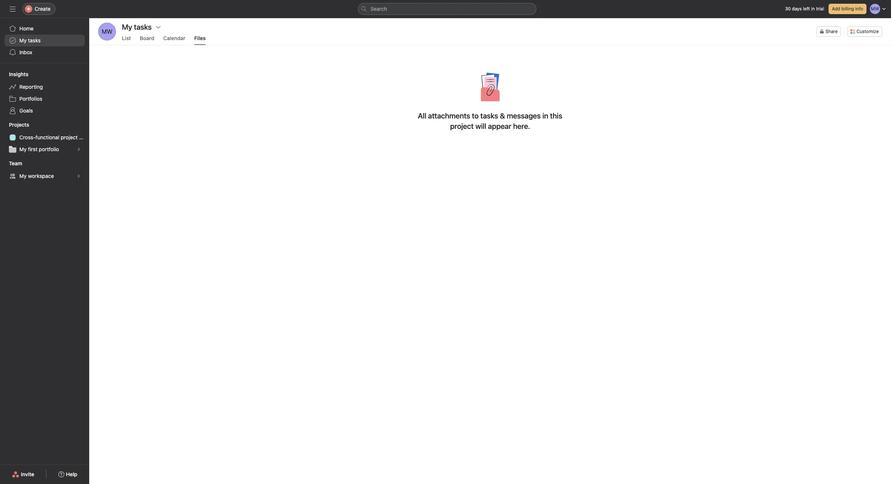 Task type: describe. For each thing, give the bounding box(es) containing it.
my tasks link
[[4, 35, 85, 46]]

days
[[792, 6, 802, 12]]

invite
[[21, 472, 34, 478]]

customize
[[857, 29, 879, 34]]

trial
[[816, 6, 824, 12]]

files
[[194, 35, 206, 41]]

show options image
[[155, 24, 161, 30]]

30 days left in trial
[[785, 6, 824, 12]]

home
[[19, 25, 34, 32]]

team
[[9, 160, 22, 167]]

my for my first portfolio
[[19, 146, 27, 152]]

portfolios
[[19, 96, 42, 102]]

projects button
[[0, 121, 29, 129]]

project inside all attachments to tasks & messages in this project will appear here.
[[450, 122, 474, 131]]

reporting
[[19, 84, 43, 90]]

calendar link
[[163, 35, 185, 45]]

board link
[[140, 35, 154, 45]]

30
[[785, 6, 791, 12]]

invite button
[[7, 468, 39, 482]]

files link
[[194, 35, 206, 45]]

in inside all attachments to tasks & messages in this project will appear here.
[[543, 112, 549, 120]]

add billing info button
[[829, 4, 867, 14]]

home link
[[4, 23, 85, 35]]

list
[[122, 35, 131, 41]]

attachments
[[428, 112, 470, 120]]

messages
[[507, 112, 541, 120]]

see details, my first portfolio image
[[77, 147, 81, 152]]

my workspace
[[19, 173, 54, 179]]

inbox
[[19, 49, 32, 55]]

calendar
[[163, 35, 185, 41]]

teams element
[[0, 157, 89, 184]]

mw
[[102, 28, 112, 35]]

share
[[826, 29, 838, 34]]

my first portfolio link
[[4, 144, 85, 155]]

list link
[[122, 35, 131, 45]]

insights button
[[0, 71, 28, 78]]

tasks inside all attachments to tasks & messages in this project will appear here.
[[481, 112, 498, 120]]

cross-functional project plan
[[19, 134, 89, 141]]

goals link
[[4, 105, 85, 117]]

see details, my workspace image
[[77, 174, 81, 178]]

board
[[140, 35, 154, 41]]

cross-functional project plan link
[[4, 132, 89, 144]]

my workspace link
[[4, 170, 85, 182]]

this
[[550, 112, 563, 120]]

0 vertical spatial in
[[811, 6, 815, 12]]

my tasks
[[19, 37, 41, 44]]

will
[[476, 122, 486, 131]]

goals
[[19, 107, 33, 114]]



Task type: locate. For each thing, give the bounding box(es) containing it.
1 vertical spatial in
[[543, 112, 549, 120]]

in
[[811, 6, 815, 12], [543, 112, 549, 120]]

in right left
[[811, 6, 815, 12]]

to
[[472, 112, 479, 120]]

my down team
[[19, 173, 27, 179]]

&
[[500, 112, 505, 120]]

0 horizontal spatial tasks
[[28, 37, 41, 44]]

my left first
[[19, 146, 27, 152]]

tasks down home
[[28, 37, 41, 44]]

2 vertical spatial my
[[19, 173, 27, 179]]

0 vertical spatial project
[[450, 122, 474, 131]]

hide sidebar image
[[10, 6, 16, 12]]

info
[[856, 6, 863, 12]]

1 my from the top
[[19, 37, 27, 44]]

projects
[[9, 122, 29, 128]]

all
[[418, 112, 426, 120]]

portfolios link
[[4, 93, 85, 105]]

global element
[[0, 18, 89, 63]]

insights
[[9, 71, 28, 77]]

reporting link
[[4, 81, 85, 93]]

left
[[803, 6, 810, 12]]

help
[[66, 472, 77, 478]]

portfolio
[[39, 146, 59, 152]]

my first portfolio
[[19, 146, 59, 152]]

0 horizontal spatial in
[[543, 112, 549, 120]]

billing
[[842, 6, 854, 12]]

1 horizontal spatial project
[[450, 122, 474, 131]]

2 my from the top
[[19, 146, 27, 152]]

customize button
[[848, 26, 882, 37]]

my tasks
[[122, 23, 152, 31]]

1 horizontal spatial tasks
[[481, 112, 498, 120]]

help button
[[54, 468, 82, 482]]

tasks
[[28, 37, 41, 44], [481, 112, 498, 120]]

first
[[28, 146, 37, 152]]

cross-
[[19, 134, 35, 141]]

inbox link
[[4, 46, 85, 58]]

my for my workspace
[[19, 173, 27, 179]]

create
[[35, 6, 51, 12]]

my
[[19, 37, 27, 44], [19, 146, 27, 152], [19, 173, 27, 179]]

1 horizontal spatial in
[[811, 6, 815, 12]]

1 vertical spatial project
[[61, 134, 78, 141]]

insights element
[[0, 68, 89, 118]]

create button
[[22, 3, 55, 15]]

functional
[[35, 134, 59, 141]]

mw button
[[98, 23, 116, 41]]

share button
[[817, 26, 841, 37]]

my inside projects 'element'
[[19, 146, 27, 152]]

0 horizontal spatial project
[[61, 134, 78, 141]]

project left plan on the top left of the page
[[61, 134, 78, 141]]

my up inbox
[[19, 37, 27, 44]]

search list box
[[358, 3, 536, 15]]

search button
[[358, 3, 536, 15]]

tasks inside "global" element
[[28, 37, 41, 44]]

all attachments to tasks & messages in this project will appear here.
[[418, 112, 563, 131]]

team button
[[0, 160, 22, 167]]

appear here.
[[488, 122, 530, 131]]

plan
[[79, 134, 89, 141]]

3 my from the top
[[19, 173, 27, 179]]

my inside "global" element
[[19, 37, 27, 44]]

my for my tasks
[[19, 37, 27, 44]]

project
[[450, 122, 474, 131], [61, 134, 78, 141]]

1 vertical spatial tasks
[[481, 112, 498, 120]]

project down the attachments at the top of the page
[[450, 122, 474, 131]]

add billing info
[[832, 6, 863, 12]]

0 vertical spatial my
[[19, 37, 27, 44]]

0 vertical spatial tasks
[[28, 37, 41, 44]]

my inside teams element
[[19, 173, 27, 179]]

add
[[832, 6, 841, 12]]

1 vertical spatial my
[[19, 146, 27, 152]]

projects element
[[0, 118, 89, 157]]

workspace
[[28, 173, 54, 179]]

project inside 'link'
[[61, 134, 78, 141]]

search
[[371, 6, 387, 12]]

tasks left & at the right of the page
[[481, 112, 498, 120]]

in left this
[[543, 112, 549, 120]]



Task type: vqa. For each thing, say whether or not it's contained in the screenshot.
"Task name"
no



